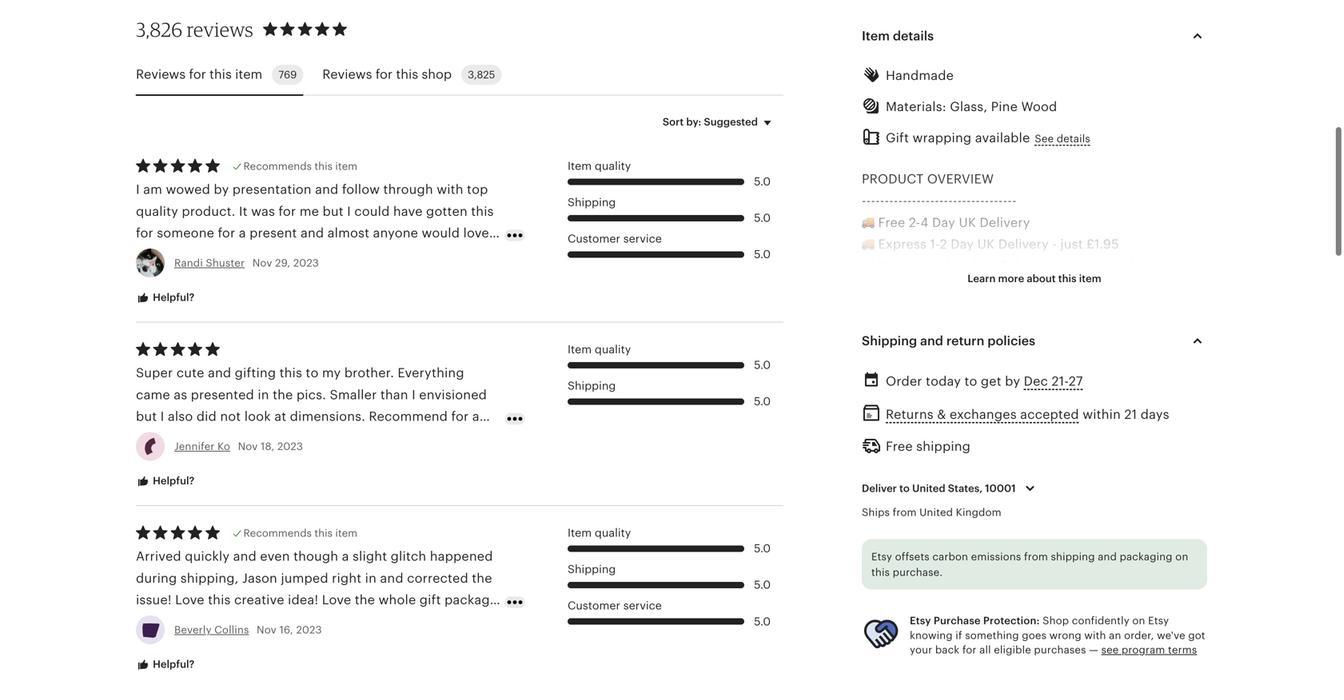 Task type: locate. For each thing, give the bounding box(es) containing it.
1 vertical spatial an
[[1110, 630, 1122, 642]]

delivery up learn more about this item on the top right of the page
[[999, 237, 1049, 252]]

with up —
[[1085, 630, 1107, 642]]

1 horizontal spatial shipping
[[1052, 551, 1096, 563]]

free up —
[[1080, 629, 1105, 643]]

3 item quality from the top
[[568, 527, 631, 539]]

wrapping down materials:
[[913, 131, 972, 145]]

cute down but
[[136, 431, 164, 446]]

adding
[[862, 585, 906, 600]]

0 vertical spatial product
[[862, 172, 924, 186]]

2 recommends this item from the top
[[244, 527, 358, 539]]

2 🎁 from the top
[[862, 389, 875, 404]]

4 🚚 from the top
[[862, 281, 875, 295]]

free left 2- on the top
[[879, 215, 906, 230]]

details right see
[[1057, 133, 1091, 145]]

gift- inside "🎁 all orders come gift-box ready 🎀 wrapped in 100% sustainable packaging ✏️ add a free hand-written gift message 🎁 add extra eco-gift wrapping for just £2 🌱 perfect for growing plant cuttings 🛠️ comes fully assembled"
[[981, 324, 1007, 339]]

orders
[[1113, 259, 1153, 273], [898, 324, 939, 339]]

0 horizontal spatial orders
[[898, 324, 939, 339]]

1 vertical spatial customer
[[568, 600, 621, 612]]

0 vertical spatial helpful? button
[[124, 283, 207, 313]]

just up process
[[1061, 237, 1084, 252]]

item quality for arrived quickly and even though a slight glitch happened during shipping, jason jumped right in and corrected the issue! love this creative idea! love the whole gift package to root plants! highly recommend! thanks jason!
[[568, 527, 631, 539]]

wrapping up returns & exchanges accepted within 21 days
[[995, 389, 1054, 404]]

1 vertical spatial customer service
[[568, 600, 662, 612]]

0 horizontal spatial on
[[1133, 615, 1146, 627]]

express
[[879, 237, 927, 252]]

1 helpful? button from the top
[[124, 283, 207, 313]]

2 5.0 from the top
[[754, 212, 771, 224]]

friendly
[[862, 563, 910, 578]]

1 vertical spatial at
[[1121, 520, 1133, 534]]

materials:
[[886, 100, 947, 114]]

1 service from the top
[[624, 233, 662, 245]]

1 vertical spatial nov
[[238, 441, 258, 453]]

1 horizontal spatial get
[[1022, 672, 1043, 678]]

perfect inside "🎁 all orders come gift-box ready 🎀 wrapped in 100% sustainable packaging ✏️ add a free hand-written gift message 🎁 add extra eco-gift wrapping for just £2 🌱 perfect for growing plant cuttings 🛠️ comes fully assembled"
[[879, 411, 923, 426]]

1 🎁 from the top
[[862, 324, 875, 339]]

product inside product description ---------------------------------- every plant-lovers must-have for growing at home, every order hand gift-wrapped with 100% planet- friendly packaging. perfect for propagating cuttings or adding soil to turn it into an indoor feature plant pot. it comes with glass vases, bamboo plant labels, a propagation guide, and a 6-month free membership to greg plant care app (worth £15), where you can track the health of your plants, get plant care tips,
[[862, 476, 924, 491]]

plant up "assembled"
[[1003, 411, 1035, 426]]

item for randi shuster nov 29, 2023
[[568, 160, 592, 172]]

1 customer service from the top
[[568, 233, 662, 245]]

1 horizontal spatial wrapping
[[995, 389, 1054, 404]]

in up look
[[258, 388, 269, 402]]

&
[[938, 407, 947, 422]]

1 horizontal spatial love
[[322, 593, 351, 608]]

package
[[445, 593, 498, 608]]

details inside item details dropdown button
[[893, 29, 934, 43]]

0 vertical spatial service
[[624, 233, 662, 245]]

free inside "🎁 all orders come gift-box ready 🎀 wrapped in 100% sustainable packaging ✏️ add a free hand-written gift message 🎁 add extra eco-gift wrapping for just £2 🌱 perfect for growing plant cuttings 🛠️ comes fully assembled"
[[918, 368, 943, 382]]

product for product description ---------------------------------- every plant-lovers must-have for growing at home, every order hand gift-wrapped with 100% planet- friendly packaging. perfect for propagating cuttings or adding soil to turn it into an indoor feature plant pot. it comes with glass vases, bamboo plant labels, a propagation guide, and a 6-month free membership to greg plant care app (worth £15), where you can track the health of your plants, get plant care tips, 
[[862, 476, 924, 491]]

1 horizontal spatial in
[[365, 571, 377, 586]]

3 5.0 from the top
[[754, 249, 771, 261]]

this inside super cute and gifting this to my brother. everything came as presented in the pics. smaller than i envisioned but i also did not look at dimensions. recommend for a cute gift !
[[280, 366, 302, 380]]

days
[[1012, 259, 1041, 273], [1141, 407, 1170, 422]]

1- right take
[[991, 259, 1001, 273]]

0 horizontal spatial days
[[1012, 259, 1041, 273]]

0 vertical spatial days
[[1012, 259, 1041, 273]]

1 vertical spatial growing
[[1067, 520, 1118, 534]]

0 vertical spatial customer service
[[568, 233, 662, 245]]

2 item quality from the top
[[568, 343, 631, 356]]

gift- down must-
[[972, 542, 998, 556]]

reviews down 3,826
[[136, 67, 186, 82]]

0 horizontal spatial i
[[161, 410, 164, 424]]

just inside "🎁 all orders come gift-box ready 🎀 wrapped in 100% sustainable packaging ✏️ add a free hand-written gift message 🎁 add extra eco-gift wrapping for just £2 🌱 perfect for growing plant cuttings 🛠️ comes fully assembled"
[[1079, 389, 1102, 404]]

1 vertical spatial cuttings
[[1136, 563, 1187, 578]]

wrapping inside "🎁 all orders come gift-box ready 🎀 wrapped in 100% sustainable packaging ✏️ add a free hand-written gift message 🎁 add extra eco-gift wrapping for just £2 🌱 perfect for growing plant cuttings 🛠️ comes fully assembled"
[[995, 389, 1054, 404]]

0 vertical spatial wrapping
[[913, 131, 972, 145]]

1 vertical spatial quality
[[595, 343, 631, 356]]

tab list containing reviews for this item
[[136, 55, 784, 96]]

plant down £15),
[[1046, 672, 1078, 678]]

0 horizontal spatial from
[[893, 507, 917, 519]]

0 horizontal spatial get
[[981, 374, 1002, 389]]

6 5.0 from the top
[[754, 543, 771, 555]]

happened
[[430, 550, 493, 564]]

a inside super cute and gifting this to my brother. everything came as presented in the pics. smaller than i envisioned but i also did not look at dimensions. recommend for a cute gift !
[[473, 410, 480, 424]]

to left root
[[136, 615, 149, 629]]

100% up hand- on the bottom of page
[[954, 346, 988, 360]]

at
[[275, 410, 287, 424], [1121, 520, 1133, 534]]

fully
[[926, 433, 953, 447]]

0 horizontal spatial 100%
[[954, 346, 988, 360]]

tab list
[[136, 55, 784, 96]]

for down '21-'
[[1058, 389, 1075, 404]]

days inside product overview ---------------------------------- 🚚 free 2-4 day uk delivery 🚚 express 1-2 day uk delivery - just £1.95 🚚 we currently take 1-2 days to process orders 🚚 free 5-7 day international delivery
[[1012, 259, 1041, 273]]

0 vertical spatial free
[[879, 215, 906, 230]]

1 vertical spatial 2
[[1001, 259, 1008, 273]]

offsets
[[896, 551, 930, 563]]

brother.
[[345, 366, 394, 380]]

a inside "🎁 all orders come gift-box ready 🎀 wrapped in 100% sustainable packaging ✏️ add a free hand-written gift message 🎁 add extra eco-gift wrapping for just £2 🌱 perfect for growing plant cuttings 🛠️ comes fully assembled"
[[908, 368, 915, 382]]

5.0
[[754, 176, 771, 188], [754, 212, 771, 224], [754, 249, 771, 261], [754, 359, 771, 372], [754, 396, 771, 408], [754, 543, 771, 555], [754, 579, 771, 592], [754, 616, 771, 628]]

from inside etsy offsets carbon emissions from shipping and packaging on this purchase.
[[1025, 551, 1049, 563]]

on up pot.
[[1176, 551, 1189, 563]]

5 5.0 from the top
[[754, 396, 771, 408]]

cuttings down planet-
[[1136, 563, 1187, 578]]

2 vertical spatial nov
[[257, 624, 277, 636]]

1 vertical spatial with
[[907, 607, 934, 621]]

1 vertical spatial in
[[258, 388, 269, 402]]

£1.95
[[1087, 237, 1120, 252]]

customer
[[568, 233, 621, 245], [568, 600, 621, 612]]

2 up "international"
[[1001, 259, 1008, 273]]

0 vertical spatial at
[[275, 410, 287, 424]]

0 vertical spatial i
[[412, 388, 416, 402]]

your down app
[[945, 672, 973, 678]]

glass,
[[950, 100, 988, 114]]

18,
[[261, 441, 275, 453]]

packaging up the message at bottom
[[1066, 346, 1131, 360]]

item details
[[862, 29, 934, 43]]

united up lovers
[[920, 507, 954, 519]]

0 vertical spatial orders
[[1113, 259, 1153, 273]]

a
[[908, 368, 915, 382], [473, 410, 480, 424], [342, 550, 349, 564], [1150, 607, 1157, 621], [1012, 629, 1019, 643]]

to inside "arrived quickly and even though a slight glitch happened during shipping, jason jumped right in and corrected the issue! love this creative idea! love the whole gift package to root plants! highly recommend! thanks jason!"
[[136, 615, 149, 629]]

1 recommends this item from the top
[[244, 160, 358, 172]]

beverly collins nov 16, 2023
[[174, 624, 322, 636]]

quality for super cute and gifting this to my brother. everything came as presented in the pics. smaller than i envisioned but i also did not look at dimensions. recommend for a cute gift !
[[595, 343, 631, 356]]

feature
[[1083, 585, 1127, 600]]

sort
[[663, 116, 684, 128]]

growing inside "🎁 all orders come gift-box ready 🎀 wrapped in 100% sustainable packaging ✏️ add a free hand-written gift message 🎁 add extra eco-gift wrapping for just £2 🌱 perfect for growing plant cuttings 🛠️ comes fully assembled"
[[948, 411, 999, 426]]

1 vertical spatial get
[[1022, 672, 1043, 678]]

shipping up propagating
[[1052, 551, 1096, 563]]

0 horizontal spatial wrapping
[[913, 131, 972, 145]]

gift- right come
[[981, 324, 1007, 339]]

1 add from the top
[[879, 368, 904, 382]]

0 horizontal spatial at
[[275, 410, 287, 424]]

free inside product description ---------------------------------- every plant-lovers must-have for growing at home, every order hand gift-wrapped with 100% planet- friendly packaging. perfect for propagating cuttings or adding soil to turn it into an indoor feature plant pot. it comes with glass vases, bamboo plant labels, a propagation guide, and a 6-month free membership to greg plant care app (worth £15), where you can track the health of your plants, get plant care tips,
[[1080, 629, 1105, 643]]

glitch
[[391, 550, 427, 564]]

etsy up membership
[[1149, 615, 1170, 627]]

reviews for reviews for this shop
[[323, 67, 372, 82]]

with
[[1057, 542, 1083, 556], [907, 607, 934, 621], [1085, 630, 1107, 642]]

8 5.0 from the top
[[754, 616, 771, 628]]

2023 right 29, at the left
[[293, 257, 319, 269]]

2 customer from the top
[[568, 600, 621, 612]]

helpful? down randi
[[150, 292, 195, 304]]

etsy purchase protection:
[[910, 615, 1040, 627]]

item inside dropdown button
[[862, 29, 890, 43]]

randi
[[174, 257, 203, 269]]

2 product from the top
[[862, 476, 924, 491]]

reviews right 769
[[323, 67, 372, 82]]

etsy up the friendly
[[872, 551, 893, 563]]

0 horizontal spatial care
[[932, 651, 959, 665]]

etsy inside etsy offsets carbon emissions from shipping and packaging on this purchase.
[[872, 551, 893, 563]]

bamboo
[[1015, 607, 1067, 621]]

love
[[175, 593, 205, 608], [322, 593, 351, 608]]

perfect up comes
[[879, 411, 923, 426]]

2 helpful? button from the top
[[124, 467, 207, 497]]

gift- inside product description ---------------------------------- every plant-lovers must-have for growing at home, every order hand gift-wrapped with 100% planet- friendly packaging. perfect for propagating cuttings or adding soil to turn it into an indoor feature plant pot. it comes with glass vases, bamboo plant labels, a propagation guide, and a 6-month free membership to greg plant care app (worth £15), where you can track the health of your plants, get plant care tips,
[[972, 542, 998, 556]]

1 horizontal spatial free
[[1080, 629, 1105, 643]]

day right '7'
[[931, 281, 955, 295]]

packaging inside etsy offsets carbon emissions from shipping and packaging on this purchase.
[[1120, 551, 1173, 563]]

goes
[[1023, 630, 1047, 642]]

packaging inside "🎁 all orders come gift-box ready 🎀 wrapped in 100% sustainable packaging ✏️ add a free hand-written gift message 🎁 add extra eco-gift wrapping for just £2 🌱 perfect for growing plant cuttings 🛠️ comes fully assembled"
[[1066, 346, 1131, 360]]

2 vertical spatial quality
[[595, 527, 631, 539]]

and
[[921, 334, 944, 348], [208, 366, 231, 380], [233, 550, 257, 564], [1098, 551, 1117, 563], [380, 571, 404, 586], [985, 629, 1009, 643]]

0 vertical spatial day
[[933, 215, 956, 230]]

2 service from the top
[[624, 600, 662, 612]]

1 vertical spatial helpful?
[[150, 475, 195, 487]]

for inside "shop confidently on etsy knowing if something goes wrong with an order, we've got your back for all eligible purchases —"
[[963, 644, 977, 656]]

day up take
[[951, 237, 974, 252]]

0 vertical spatial details
[[893, 29, 934, 43]]

details up handmade
[[893, 29, 934, 43]]

0 vertical spatial helpful?
[[150, 292, 195, 304]]

1 reviews from the left
[[136, 67, 186, 82]]

a up membership
[[1150, 607, 1157, 621]]

1 horizontal spatial growing
[[1067, 520, 1118, 534]]

hand-
[[947, 368, 982, 382]]

lovers
[[936, 520, 974, 534]]

to right deliver
[[900, 483, 910, 495]]

1 vertical spatial item quality
[[568, 343, 631, 356]]

recommends this item for 29,
[[244, 160, 358, 172]]

to inside deliver to united states, 10001 dropdown button
[[900, 483, 910, 495]]

exchanges
[[950, 407, 1017, 422]]

1 vertical spatial shipping
[[1052, 551, 1096, 563]]

1 vertical spatial 🎁
[[862, 389, 875, 404]]

0 vertical spatial 1-
[[931, 237, 940, 252]]

free up extra
[[918, 368, 943, 382]]

labels,
[[1106, 607, 1146, 621]]

jennifer
[[174, 441, 215, 453]]

item inside dropdown button
[[1080, 273, 1102, 285]]

2 horizontal spatial etsy
[[1149, 615, 1170, 627]]

smaller
[[330, 388, 377, 402]]

deliver to united states, 10001 button
[[850, 472, 1052, 506]]

idea!
[[288, 593, 319, 608]]

2-
[[909, 215, 921, 230]]

2023 for this
[[277, 441, 303, 453]]

from up the plant-
[[893, 507, 917, 519]]

2 up currently at the top right of the page
[[940, 237, 948, 252]]

united for to
[[913, 483, 946, 495]]

2 horizontal spatial with
[[1085, 630, 1107, 642]]

handmade
[[886, 68, 954, 83]]

2 vertical spatial helpful? button
[[124, 651, 207, 678]]

and inside super cute and gifting this to my brother. everything came as presented in the pics. smaller than i envisioned but i also did not look at dimensions. recommend for a cute gift !
[[208, 366, 231, 380]]

ships from united kingdom
[[862, 507, 1002, 519]]

2 vertical spatial delivery
[[1041, 281, 1092, 295]]

more
[[999, 273, 1025, 285]]

0 vertical spatial uk
[[959, 215, 977, 230]]

0 vertical spatial growing
[[948, 411, 999, 426]]

0 horizontal spatial 1-
[[931, 237, 940, 252]]

nov left 18,
[[238, 441, 258, 453]]

details inside gift wrapping available see details
[[1057, 133, 1091, 145]]

shipping inside etsy offsets carbon emissions from shipping and packaging on this purchase.
[[1052, 551, 1096, 563]]

on
[[1176, 551, 1189, 563], [1133, 615, 1146, 627]]

2 quality from the top
[[595, 343, 631, 356]]

united inside deliver to united states, 10001 dropdown button
[[913, 483, 946, 495]]

2023 right 18,
[[277, 441, 303, 453]]

0 horizontal spatial an
[[1020, 585, 1035, 600]]

3 quality from the top
[[595, 527, 631, 539]]

0 vertical spatial an
[[1020, 585, 1035, 600]]

0 vertical spatial with
[[1057, 542, 1083, 556]]

the down the greg
[[862, 672, 883, 678]]

0 vertical spatial in
[[939, 346, 950, 360]]

-
[[862, 194, 867, 208], [867, 194, 871, 208], [871, 194, 876, 208], [876, 194, 881, 208], [881, 194, 885, 208], [885, 194, 890, 208], [890, 194, 894, 208], [894, 194, 899, 208], [899, 194, 903, 208], [903, 194, 908, 208], [908, 194, 912, 208], [912, 194, 917, 208], [917, 194, 922, 208], [922, 194, 926, 208], [926, 194, 931, 208], [931, 194, 935, 208], [935, 194, 940, 208], [940, 194, 944, 208], [944, 194, 949, 208], [949, 194, 953, 208], [953, 194, 958, 208], [958, 194, 963, 208], [963, 194, 967, 208], [967, 194, 972, 208], [972, 194, 976, 208], [976, 194, 981, 208], [981, 194, 985, 208], [985, 194, 990, 208], [990, 194, 994, 208], [994, 194, 999, 208], [999, 194, 1004, 208], [1004, 194, 1008, 208], [1008, 194, 1013, 208], [1013, 194, 1017, 208], [1053, 237, 1057, 252], [862, 498, 867, 513], [867, 498, 871, 513], [871, 498, 876, 513], [876, 498, 881, 513], [881, 498, 885, 513], [885, 498, 890, 513], [890, 498, 894, 513], [894, 498, 899, 513], [899, 498, 903, 513], [903, 498, 908, 513], [908, 498, 912, 513], [912, 498, 917, 513], [917, 498, 922, 513], [922, 498, 926, 513], [926, 498, 931, 513], [931, 498, 935, 513], [935, 498, 940, 513], [940, 498, 944, 513], [944, 498, 949, 513], [949, 498, 953, 513], [953, 498, 958, 513], [958, 498, 963, 513], [963, 498, 967, 513], [967, 498, 972, 513], [972, 498, 976, 513], [976, 498, 981, 513], [981, 498, 985, 513], [985, 498, 990, 513], [990, 498, 994, 513], [994, 498, 999, 513], [999, 498, 1004, 513], [1004, 498, 1008, 513], [1008, 498, 1013, 513], [1013, 498, 1017, 513]]

cuttings inside "🎁 all orders come gift-box ready 🎀 wrapped in 100% sustainable packaging ✏️ add a free hand-written gift message 🎁 add extra eco-gift wrapping for just £2 🌱 perfect for growing plant cuttings 🛠️ comes fully assembled"
[[1038, 411, 1089, 426]]

helpful? button for super
[[124, 467, 207, 497]]

wood
[[1022, 100, 1058, 114]]

shipping for randi shuster nov 29, 2023
[[568, 196, 616, 209]]

in inside "🎁 all orders come gift-box ready 🎀 wrapped in 100% sustainable packaging ✏️ add a free hand-written gift message 🎁 add extra eco-gift wrapping for just £2 🌱 perfect for growing plant cuttings 🛠️ comes fully assembled"
[[939, 346, 950, 360]]

reviews for reviews for this item
[[136, 67, 186, 82]]

2
[[940, 237, 948, 252], [1001, 259, 1008, 273]]

jason!
[[401, 615, 440, 629]]

care down where
[[1082, 672, 1109, 678]]

highly
[[227, 615, 267, 629]]

3 helpful? button from the top
[[124, 651, 207, 678]]

dimensions.
[[290, 410, 366, 424]]

2 horizontal spatial in
[[939, 346, 950, 360]]

16,
[[280, 624, 293, 636]]

to
[[1044, 259, 1057, 273], [306, 366, 319, 380], [965, 374, 978, 389], [900, 483, 910, 495], [934, 585, 947, 600], [136, 615, 149, 629], [1190, 629, 1203, 643]]

0 vertical spatial quality
[[595, 160, 631, 172]]

arrived
[[136, 550, 181, 564]]

nov left 16, at the left bottom of page
[[257, 624, 277, 636]]

quality for arrived quickly and even though a slight glitch happened during shipping, jason jumped right in and corrected the issue! love this creative idea! love the whole gift package to root plants! highly recommend! thanks jason!
[[595, 527, 631, 539]]

and up whole
[[380, 571, 404, 586]]

0 vertical spatial your
[[910, 644, 933, 656]]

1 vertical spatial service
[[624, 600, 662, 612]]

1 vertical spatial add
[[879, 389, 904, 404]]

1 horizontal spatial perfect
[[986, 563, 1031, 578]]

2023
[[293, 257, 319, 269], [277, 441, 303, 453], [296, 624, 322, 636]]

love down right at left
[[322, 593, 351, 608]]

at up planet-
[[1121, 520, 1133, 534]]

free down we in the right top of the page
[[879, 281, 906, 295]]

helpful? button down randi
[[124, 283, 207, 313]]

just down 27
[[1079, 389, 1102, 404]]

to left process
[[1044, 259, 1057, 273]]

day right the 4
[[933, 215, 956, 230]]

0 horizontal spatial your
[[910, 644, 933, 656]]

growing up "assembled"
[[948, 411, 999, 426]]

perfect inside product description ---------------------------------- every plant-lovers must-have for growing at home, every order hand gift-wrapped with 100% planet- friendly packaging. perfect for propagating cuttings or adding soil to turn it into an indoor feature plant pot. it comes with glass vases, bamboo plant labels, a propagation guide, and a 6-month free membership to greg plant care app (worth £15), where you can track the health of your plants, get plant care tips,
[[986, 563, 1031, 578]]

1 vertical spatial your
[[945, 672, 973, 678]]

delivery down process
[[1041, 281, 1092, 295]]

1 item quality from the top
[[568, 160, 631, 172]]

knowing
[[910, 630, 953, 642]]

2 helpful? from the top
[[150, 475, 195, 487]]

reviews
[[187, 17, 254, 41]]

1 vertical spatial perfect
[[986, 563, 1031, 578]]

etsy for etsy purchase protection:
[[910, 615, 932, 627]]

0 horizontal spatial etsy
[[872, 551, 893, 563]]

1 horizontal spatial details
[[1057, 133, 1091, 145]]

i right than
[[412, 388, 416, 402]]

returns & exchanges accepted within 21 days
[[886, 407, 1170, 422]]

0 horizontal spatial with
[[907, 607, 934, 621]]

0 horizontal spatial growing
[[948, 411, 999, 426]]

0 vertical spatial 2
[[940, 237, 948, 252]]

etsy up knowing
[[910, 615, 932, 627]]

🎁 left all
[[862, 324, 875, 339]]

purchases
[[1035, 644, 1087, 656]]

recommends for 16,
[[244, 527, 312, 539]]

from down have
[[1025, 551, 1049, 563]]

propagating
[[1055, 563, 1132, 578]]

0 horizontal spatial perfect
[[879, 411, 923, 426]]

2 recommends from the top
[[244, 527, 312, 539]]

product inside product overview ---------------------------------- 🚚 free 2-4 day uk delivery 🚚 express 1-2 day uk delivery - just £1.95 🚚 we currently take 1-2 days to process orders 🚚 free 5-7 day international delivery
[[862, 172, 924, 186]]

product down gift
[[862, 172, 924, 186]]

terms
[[1169, 644, 1198, 656]]

gift-
[[981, 324, 1007, 339], [972, 542, 998, 556]]

orders down £1.95
[[1113, 259, 1153, 273]]

an up see
[[1110, 630, 1122, 642]]

1 vertical spatial just
[[1079, 389, 1102, 404]]

🚚 left 2- on the top
[[862, 215, 875, 230]]

0 vertical spatial perfect
[[879, 411, 923, 426]]

you
[[1109, 651, 1132, 665]]

gift left !
[[167, 431, 189, 446]]

back
[[936, 644, 960, 656]]

than
[[381, 388, 409, 402]]

free right 🛠️
[[886, 440, 913, 454]]

1 vertical spatial united
[[920, 507, 954, 519]]

get down £15),
[[1022, 672, 1043, 678]]

to left my
[[306, 366, 319, 380]]

0 vertical spatial free
[[918, 368, 943, 382]]

your inside product description ---------------------------------- every plant-lovers must-have for growing at home, every order hand gift-wrapped with 100% planet- friendly packaging. perfect for propagating cuttings or adding soil to turn it into an indoor feature plant pot. it comes with glass vases, bamboo plant labels, a propagation guide, and a 6-month free membership to greg plant care app (worth £15), where you can track the health of your plants, get plant care tips,
[[945, 672, 973, 678]]

add right ✏️
[[879, 368, 904, 382]]

🚚 left we in the right top of the page
[[862, 259, 875, 273]]

1 vertical spatial cute
[[136, 431, 164, 446]]

2 reviews from the left
[[323, 67, 372, 82]]

the up package
[[472, 571, 492, 586]]

2 customer service from the top
[[568, 600, 662, 612]]

2023 right 16, at the left bottom of page
[[296, 624, 322, 636]]

0 vertical spatial cute
[[177, 366, 204, 380]]

0 vertical spatial just
[[1061, 237, 1084, 252]]

i right but
[[161, 410, 164, 424]]

plants!
[[182, 615, 224, 629]]

cuttings inside product description ---------------------------------- every plant-lovers must-have for growing at home, every order hand gift-wrapped with 100% planet- friendly packaging. perfect for propagating cuttings or adding soil to turn it into an indoor feature plant pot. it comes with glass vases, bamboo plant labels, a propagation guide, and a 6-month free membership to greg plant care app (worth £15), where you can track the health of your plants, get plant care tips,
[[1136, 563, 1187, 578]]

0 vertical spatial 2023
[[293, 257, 319, 269]]

helpful? down jennifer
[[150, 475, 195, 487]]

process
[[1060, 259, 1110, 273]]

1 helpful? from the top
[[150, 292, 195, 304]]

1 horizontal spatial orders
[[1113, 259, 1153, 273]]

orders inside "🎁 all orders come gift-box ready 🎀 wrapped in 100% sustainable packaging ✏️ add a free hand-written gift message 🎁 add extra eco-gift wrapping for just £2 🌱 perfect for growing plant cuttings 🛠️ comes fully assembled"
[[898, 324, 939, 339]]

all
[[980, 644, 992, 656]]

track
[[1162, 651, 1193, 665]]

1-
[[931, 237, 940, 252], [991, 259, 1001, 273]]

days up "international"
[[1012, 259, 1041, 273]]

1 customer from the top
[[568, 233, 621, 245]]

shipping down '&'
[[917, 440, 971, 454]]

2 vertical spatial in
[[365, 571, 377, 586]]

care up of
[[932, 651, 959, 665]]

your down knowing
[[910, 644, 933, 656]]

cute up as
[[177, 366, 204, 380]]

100% up propagating
[[1087, 542, 1121, 556]]

etsy offsets carbon emissions from shipping and packaging on this purchase.
[[872, 551, 1189, 579]]

3 helpful? from the top
[[150, 659, 195, 671]]

corrected
[[407, 571, 469, 586]]

soil
[[909, 585, 931, 600]]

etsy for etsy offsets carbon emissions from shipping and packaging on this purchase.
[[872, 551, 893, 563]]

get left by
[[981, 374, 1002, 389]]

day
[[933, 215, 956, 230], [951, 237, 974, 252], [931, 281, 955, 295]]

customer service
[[568, 233, 662, 245], [568, 600, 662, 612]]

in down slight
[[365, 571, 377, 586]]

1 product from the top
[[862, 172, 924, 186]]

gift down corrected
[[420, 593, 441, 608]]

reviews
[[136, 67, 186, 82], [323, 67, 372, 82]]

0 horizontal spatial love
[[175, 593, 205, 608]]

pine
[[992, 100, 1018, 114]]

guide,
[[942, 629, 982, 643]]

on inside "shop confidently on etsy knowing if something goes wrong with an order, we've got your back for all eligible purchases —"
[[1133, 615, 1146, 627]]

item
[[862, 29, 890, 43], [568, 160, 592, 172], [568, 343, 592, 356], [568, 527, 592, 539]]

nov left 29, at the left
[[253, 257, 272, 269]]

purchase
[[934, 615, 981, 627]]

we
[[879, 259, 898, 273]]

for down the envisioned
[[452, 410, 469, 424]]

1 recommends from the top
[[244, 160, 312, 172]]

1 horizontal spatial at
[[1121, 520, 1133, 534]]

and up presented
[[208, 366, 231, 380]]

with down soil
[[907, 607, 934, 621]]

🎁 all orders come gift-box ready 🎀 wrapped in 100% sustainable packaging ✏️ add a free hand-written gift message 🎁 add extra eco-gift wrapping for just £2 🌱 perfect for growing plant cuttings 🛠️ comes fully assembled
[[862, 324, 1131, 447]]

your
[[910, 644, 933, 656], [945, 672, 973, 678]]

2 vertical spatial with
[[1085, 630, 1107, 642]]

purchase.
[[893, 567, 943, 579]]

1 vertical spatial on
[[1133, 615, 1146, 627]]

1 vertical spatial from
[[1025, 551, 1049, 563]]

orders up the wrapped
[[898, 324, 939, 339]]

and up propagating
[[1098, 551, 1117, 563]]

a inside "arrived quickly and even though a slight glitch happened during shipping, jason jumped right in and corrected the issue! love this creative idea! love the whole gift package to root plants! highly recommend! thanks jason!"
[[342, 550, 349, 564]]

an right into
[[1020, 585, 1035, 600]]

0 vertical spatial get
[[981, 374, 1002, 389]]

a down the envisioned
[[473, 410, 480, 424]]

🎀
[[862, 346, 875, 360]]

a up right at left
[[342, 550, 349, 564]]

gift inside super cute and gifting this to my brother. everything came as presented in the pics. smaller than i envisioned but i also did not look at dimensions. recommend for a cute gift !
[[167, 431, 189, 446]]

with up propagating
[[1057, 542, 1083, 556]]



Task type: describe. For each thing, give the bounding box(es) containing it.
and inside etsy offsets carbon emissions from shipping and packaging on this purchase.
[[1098, 551, 1117, 563]]

£15),
[[1034, 651, 1064, 665]]

29,
[[275, 257, 291, 269]]

box
[[1007, 324, 1030, 339]]

with inside "shop confidently on etsy knowing if something goes wrong with an order, we've got your back for all eligible purchases —"
[[1085, 630, 1107, 642]]

nov for even
[[257, 624, 277, 636]]

21
[[1125, 407, 1138, 422]]

shop
[[422, 67, 452, 82]]

shop confidently on etsy knowing if something goes wrong with an order, we've got your back for all eligible purchases —
[[910, 615, 1206, 656]]

shop
[[1043, 615, 1070, 627]]

1 horizontal spatial cute
[[177, 366, 204, 380]]

gift
[[886, 131, 910, 145]]

today
[[926, 374, 962, 389]]

for right have
[[1046, 520, 1063, 534]]

tips,
[[1112, 672, 1139, 678]]

1 vertical spatial days
[[1141, 407, 1170, 422]]

see program terms
[[1102, 644, 1198, 656]]

at inside product description ---------------------------------- every plant-lovers must-have for growing at home, every order hand gift-wrapped with 100% planet- friendly packaging. perfect for propagating cuttings or adding soil to turn it into an indoor feature plant pot. it comes with glass vases, bamboo plant labels, a propagation guide, and a 6-month free membership to greg plant care app (worth £15), where you can track the health of your plants, get plant care tips,
[[1121, 520, 1133, 534]]

shipping inside dropdown button
[[862, 334, 918, 348]]

helpful? for arrived
[[150, 659, 195, 671]]

comes
[[862, 607, 904, 621]]

sort by: suggested
[[663, 116, 758, 128]]

1 love from the left
[[175, 593, 205, 608]]

27
[[1069, 374, 1084, 389]]

to up the terms at the right
[[1190, 629, 1203, 643]]

product for product overview ---------------------------------- 🚚 free 2-4 day uk delivery 🚚 express 1-2 day uk delivery - just £1.95 🚚 we currently take 1-2 days to process orders 🚚 free 5-7 day international delivery
[[862, 172, 924, 186]]

🛠️
[[862, 433, 875, 447]]

1 quality from the top
[[595, 160, 631, 172]]

came
[[136, 388, 170, 402]]

0 horizontal spatial shipping
[[917, 440, 971, 454]]

helpful? for super
[[150, 475, 195, 487]]

this inside dropdown button
[[1059, 273, 1077, 285]]

and inside dropdown button
[[921, 334, 944, 348]]

for up the fully
[[927, 411, 944, 426]]

presented
[[191, 388, 254, 402]]

in inside super cute and gifting this to my brother. everything came as presented in the pics. smaller than i envisioned but i also did not look at dimensions. recommend for a cute gift !
[[258, 388, 269, 402]]

1 5.0 from the top
[[754, 176, 771, 188]]

1 🚚 from the top
[[862, 215, 875, 230]]

deliver
[[862, 483, 897, 495]]

3,826 reviews
[[136, 17, 254, 41]]

(worth
[[990, 651, 1031, 665]]

2 add from the top
[[879, 389, 904, 404]]

every
[[862, 542, 896, 556]]

2023 for though
[[296, 624, 322, 636]]

shipping for jennifer ko nov 18, 2023
[[568, 380, 616, 392]]

an inside "shop confidently on etsy knowing if something goes wrong with an order, we've got your back for all eligible purchases —"
[[1110, 630, 1122, 642]]

2 love from the left
[[322, 593, 351, 608]]

jumped
[[281, 571, 329, 586]]

for up indoor on the right bottom
[[1034, 563, 1052, 578]]

3,826
[[136, 17, 183, 41]]

customer for nov 16, 2023
[[568, 600, 621, 612]]

learn more about this item
[[968, 273, 1102, 285]]

ready
[[1033, 324, 1068, 339]]

plant up health at the right of the page
[[897, 651, 929, 665]]

1 horizontal spatial care
[[1082, 672, 1109, 678]]

1 horizontal spatial uk
[[978, 237, 995, 252]]

written
[[982, 368, 1027, 382]]

kingdom
[[956, 507, 1002, 519]]

for left shop at the top left of the page
[[376, 67, 393, 82]]

randi shuster link
[[174, 257, 245, 269]]

customer service for nov 16, 2023
[[568, 600, 662, 612]]

1 vertical spatial 1-
[[991, 259, 1001, 273]]

1 vertical spatial delivery
[[999, 237, 1049, 252]]

item quality for super cute and gifting this to my brother. everything came as presented in the pics. smaller than i envisioned but i also did not look at dimensions. recommend for a cute gift !
[[568, 343, 631, 356]]

plant-
[[900, 520, 936, 534]]

beverly
[[174, 624, 212, 636]]

gift down order today to get by dec 21-27
[[970, 389, 992, 404]]

states,
[[948, 483, 983, 495]]

gifting
[[235, 366, 276, 380]]

100% inside product description ---------------------------------- every plant-lovers must-have for growing at home, every order hand gift-wrapped with 100% planet- friendly packaging. perfect for propagating cuttings or adding soil to turn it into an indoor feature plant pot. it comes with glass vases, bamboo plant labels, a propagation guide, and a 6-month free membership to greg plant care app (worth £15), where you can track the health of your plants, get plant care tips,
[[1087, 542, 1121, 556]]

united for from
[[920, 507, 954, 519]]

confidently
[[1073, 615, 1130, 627]]

0 vertical spatial delivery
[[980, 215, 1031, 230]]

service for randi shuster nov 29, 2023
[[624, 233, 662, 245]]

plant inside "🎁 all orders come gift-box ready 🎀 wrapped in 100% sustainable packaging ✏️ add a free hand-written gift message 🎁 add extra eco-gift wrapping for just £2 🌱 perfect for growing plant cuttings 🛠️ comes fully assembled"
[[1003, 411, 1035, 426]]

shipping for beverly collins nov 16, 2023
[[568, 563, 616, 576]]

just inside product overview ---------------------------------- 🚚 free 2-4 day uk delivery 🚚 express 1-2 day uk delivery - just £1.95 🚚 we currently take 1-2 days to process orders 🚚 free 5-7 day international delivery
[[1061, 237, 1084, 252]]

within
[[1083, 407, 1121, 422]]

0 vertical spatial nov
[[253, 257, 272, 269]]

super
[[136, 366, 173, 380]]

super cute and gifting this to my brother. everything came as presented in the pics. smaller than i envisioned but i also did not look at dimensions. recommend for a cute gift !
[[136, 366, 487, 446]]

0 vertical spatial from
[[893, 507, 917, 519]]

randi shuster nov 29, 2023
[[174, 257, 319, 269]]

this inside "arrived quickly and even though a slight glitch happened during shipping, jason jumped right in and corrected the issue! love this creative idea! love the whole gift package to root plants! highly recommend! thanks jason!"
[[208, 593, 231, 608]]

by
[[1006, 374, 1021, 389]]

returns
[[886, 407, 934, 422]]

item for jennifer ko nov 18, 2023
[[568, 343, 592, 356]]

4 5.0 from the top
[[754, 359, 771, 372]]

and inside product description ---------------------------------- every plant-lovers must-have for growing at home, every order hand gift-wrapped with 100% planet- friendly packaging. perfect for propagating cuttings or adding soil to turn it into an indoor feature plant pot. it comes with glass vases, bamboo plant labels, a propagation guide, and a 6-month free membership to greg plant care app (worth £15), where you can track the health of your plants, get plant care tips,
[[985, 629, 1009, 643]]

wrong
[[1050, 630, 1082, 642]]

in inside "arrived quickly and even though a slight glitch happened during shipping, jason jumped right in and corrected the issue! love this creative idea! love the whole gift package to root plants! highly recommend! thanks jason!"
[[365, 571, 377, 586]]

—
[[1090, 644, 1099, 656]]

to inside super cute and gifting this to my brother. everything came as presented in the pics. smaller than i envisioned but i also did not look at dimensions. recommend for a cute gift !
[[306, 366, 319, 380]]

the inside product description ---------------------------------- every plant-lovers must-have for growing at home, every order hand gift-wrapped with 100% planet- friendly packaging. perfect for propagating cuttings or adding soil to turn it into an indoor feature plant pot. it comes with glass vases, bamboo plant labels, a propagation guide, and a 6-month free membership to greg plant care app (worth £15), where you can track the health of your plants, get plant care tips,
[[862, 672, 883, 678]]

something
[[966, 630, 1020, 642]]

all
[[879, 324, 895, 339]]

look
[[245, 410, 271, 424]]

envisioned
[[419, 388, 487, 402]]

🌱
[[862, 411, 875, 426]]

month
[[1036, 629, 1076, 643]]

see details link
[[1035, 132, 1091, 146]]

0 horizontal spatial cute
[[136, 431, 164, 446]]

for inside super cute and gifting this to my brother. everything came as presented in the pics. smaller than i envisioned but i also did not look at dimensions. recommend for a cute gift !
[[452, 410, 469, 424]]

on inside etsy offsets carbon emissions from shipping and packaging on this purchase.
[[1176, 551, 1189, 563]]

shuster
[[206, 257, 245, 269]]

1 vertical spatial day
[[951, 237, 974, 252]]

recommends for 29,
[[244, 160, 312, 172]]

as
[[174, 388, 187, 402]]

for down 3,826 reviews at the top left
[[189, 67, 206, 82]]

2 vertical spatial day
[[931, 281, 955, 295]]

plants,
[[976, 672, 1018, 678]]

0 horizontal spatial 2
[[940, 237, 948, 252]]

recommends this item for 16,
[[244, 527, 358, 539]]

jason
[[242, 571, 278, 586]]

it
[[980, 585, 988, 600]]

free shipping
[[886, 440, 971, 454]]

where
[[1067, 651, 1106, 665]]

to inside product overview ---------------------------------- 🚚 free 2-4 day uk delivery 🚚 express 1-2 day uk delivery - just £1.95 🚚 we currently take 1-2 days to process orders 🚚 free 5-7 day international delivery
[[1044, 259, 1057, 273]]

and up jason
[[233, 550, 257, 564]]

customer for nov 29, 2023
[[568, 233, 621, 245]]

did
[[197, 410, 217, 424]]

helpful? button for arrived
[[124, 651, 207, 678]]

1 vertical spatial free
[[879, 281, 906, 295]]

planet-
[[1124, 542, 1168, 556]]

return
[[947, 334, 985, 348]]

everything
[[398, 366, 465, 380]]

the inside super cute and gifting this to my brother. everything came as presented in the pics. smaller than i envisioned but i also did not look at dimensions. recommend for a cute gift !
[[273, 388, 293, 402]]

customer service for nov 29, 2023
[[568, 233, 662, 245]]

overview
[[928, 172, 994, 186]]

to up eco-
[[965, 374, 978, 389]]

health
[[886, 672, 925, 678]]

pot.
[[1166, 585, 1191, 600]]

policies
[[988, 334, 1036, 348]]

though
[[294, 550, 339, 564]]

see program terms link
[[1102, 644, 1198, 656]]

if
[[956, 630, 963, 642]]

2 🚚 from the top
[[862, 237, 875, 252]]

your inside "shop confidently on etsy knowing if something goes wrong with an order, we've got your back for all eligible purchases —"
[[910, 644, 933, 656]]

to right soil
[[934, 585, 947, 600]]

5-
[[909, 281, 921, 295]]

this inside etsy offsets carbon emissions from shipping and packaging on this purchase.
[[872, 567, 890, 579]]

packaging.
[[914, 563, 983, 578]]

item for beverly collins nov 16, 2023
[[568, 527, 592, 539]]

sustainable
[[991, 346, 1062, 360]]

gift left '21-'
[[1030, 368, 1051, 382]]

100% inside "🎁 all orders come gift-box ready 🎀 wrapped in 100% sustainable packaging ✏️ add a free hand-written gift message 🎁 add extra eco-gift wrapping for just £2 🌱 perfect for growing plant cuttings 🛠️ comes fully assembled"
[[954, 346, 988, 360]]

nov for gifting
[[238, 441, 258, 453]]

gift inside "arrived quickly and even though a slight glitch happened during shipping, jason jumped right in and corrected the issue! love this creative idea! love the whole gift package to root plants! highly recommend! thanks jason!"
[[420, 593, 441, 608]]

the up thanks
[[355, 593, 375, 608]]

product overview ---------------------------------- 🚚 free 2-4 day uk delivery 🚚 express 1-2 day uk delivery - just £1.95 🚚 we currently take 1-2 days to process orders 🚚 free 5-7 day international delivery
[[862, 172, 1153, 295]]

plant down feature
[[1070, 607, 1102, 621]]

7 5.0 from the top
[[754, 579, 771, 592]]

not
[[220, 410, 241, 424]]

orders inside product overview ---------------------------------- 🚚 free 2-4 day uk delivery 🚚 express 1-2 day uk delivery - just £1.95 🚚 we currently take 1-2 days to process orders 🚚 free 5-7 day international delivery
[[1113, 259, 1153, 273]]

quickly
[[185, 550, 230, 564]]

1 horizontal spatial with
[[1057, 542, 1083, 556]]

protection:
[[984, 615, 1040, 627]]

3 🚚 from the top
[[862, 259, 875, 273]]

etsy inside "shop confidently on etsy knowing if something goes wrong with an order, we've got your back for all eligible purchases —"
[[1149, 615, 1170, 627]]

shipping and return policies button
[[848, 322, 1222, 360]]

membership
[[1108, 629, 1187, 643]]

service for beverly collins nov 16, 2023
[[624, 600, 662, 612]]

get inside product description ---------------------------------- every plant-lovers must-have for growing at home, every order hand gift-wrapped with 100% planet- friendly packaging. perfect for propagating cuttings or adding soil to turn it into an indoor feature plant pot. it comes with glass vases, bamboo plant labels, a propagation guide, and a 6-month free membership to greg plant care app (worth £15), where you can track the health of your plants, get plant care tips,
[[1022, 672, 1043, 678]]

growing inside product description ---------------------------------- every plant-lovers must-have for growing at home, every order hand gift-wrapped with 100% planet- friendly packaging. perfect for propagating cuttings or adding soil to turn it into an indoor feature plant pot. it comes with glass vases, bamboo plant labels, a propagation guide, and a 6-month free membership to greg plant care app (worth £15), where you can track the health of your plants, get plant care tips,
[[1067, 520, 1118, 534]]

of
[[929, 672, 941, 678]]

an inside product description ---------------------------------- every plant-lovers must-have for growing at home, every order hand gift-wrapped with 100% planet- friendly packaging. perfect for propagating cuttings or adding soil to turn it into an indoor feature plant pot. it comes with glass vases, bamboo plant labels, a propagation guide, and a 6-month free membership to greg plant care app (worth £15), where you can track the health of your plants, get plant care tips,
[[1020, 585, 1035, 600]]

materials: glass, pine wood
[[886, 100, 1058, 114]]

at inside super cute and gifting this to my brother. everything came as presented in the pics. smaller than i envisioned but i also did not look at dimensions. recommend for a cute gift !
[[275, 410, 287, 424]]

plant up labels,
[[1131, 585, 1163, 600]]

also
[[168, 410, 193, 424]]

indoor
[[1038, 585, 1079, 600]]

thanks
[[354, 615, 398, 629]]

2 vertical spatial free
[[886, 440, 913, 454]]

a left 6-
[[1012, 629, 1019, 643]]



Task type: vqa. For each thing, say whether or not it's contained in the screenshot.
the with within the Cancellations: not accepted Please contact the seller if you have any problems with your order.
no



